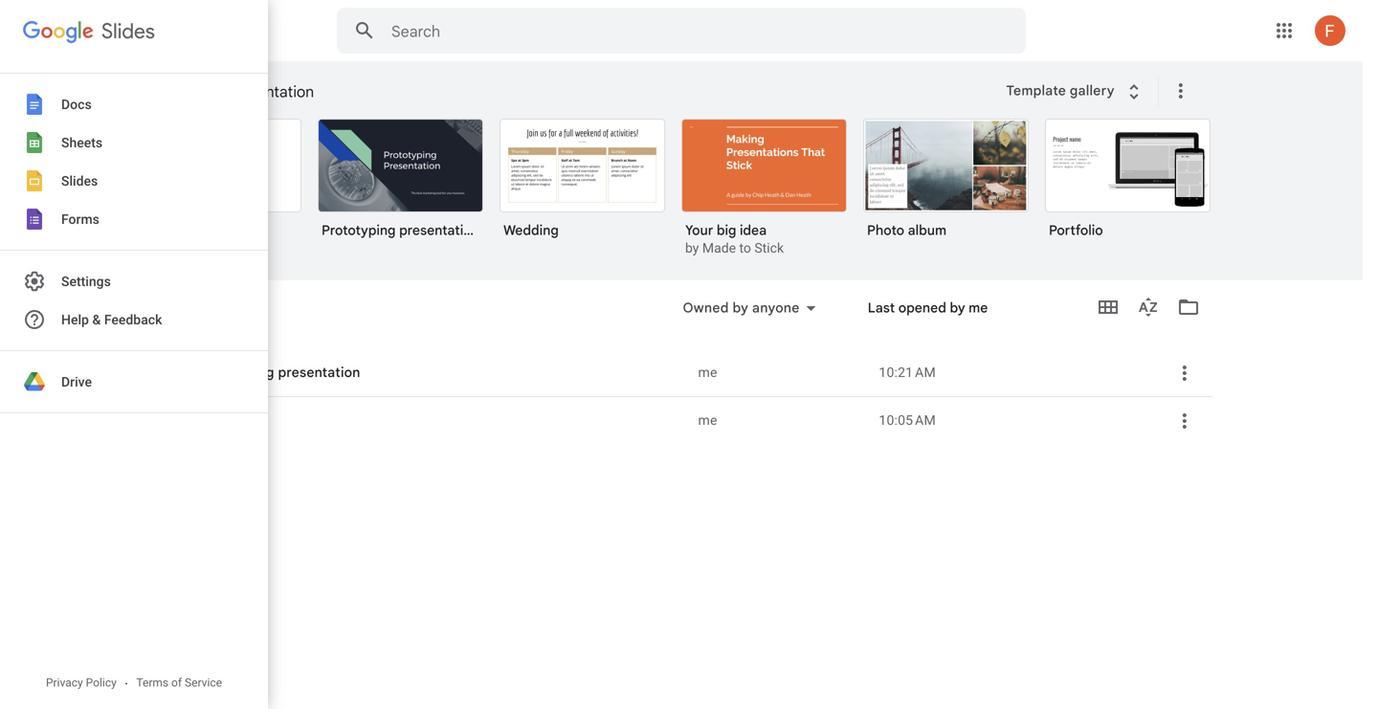 Task type: locate. For each thing, give the bounding box(es) containing it.
1 today from the top
[[146, 302, 190, 322]]

0 horizontal spatial opened
[[780, 311, 828, 328]]

by up the last opened by me 10:21 am element
[[950, 300, 965, 316]]

gallery
[[1070, 82, 1115, 99]]

1 horizontal spatial opened
[[899, 300, 947, 316]]

opened down stick
[[780, 311, 828, 328]]

0 horizontal spatial prototyping
[[198, 364, 274, 381]]

owned by anyone button
[[671, 297, 829, 320]]

0 vertical spatial prototyping presentation
[[322, 222, 479, 239]]

prototyping presentation
[[322, 222, 479, 239], [198, 364, 360, 381]]

start
[[144, 82, 178, 101]]

wedding option
[[500, 119, 665, 253], [131, 320, 1213, 709]]

2 today from the top
[[146, 310, 185, 327]]

new
[[194, 82, 222, 101]]

2 owned by me element from the top
[[698, 411, 864, 430]]

Search bar text field
[[392, 22, 978, 41]]

to
[[739, 240, 751, 256]]

made
[[703, 240, 736, 256]]

today for last opened by me
[[146, 302, 190, 322]]

owned by me element inside wedding option
[[698, 411, 864, 430]]

1 vertical spatial wedding option
[[131, 320, 1213, 709]]

help
[[61, 312, 89, 328]]

owned by me element
[[698, 363, 864, 382], [698, 411, 864, 430]]

1 horizontal spatial prototyping
[[322, 222, 396, 239]]

search image
[[346, 11, 384, 50]]

your big idea by made to stick
[[685, 222, 784, 256]]

by inside popup button
[[733, 300, 749, 316]]

0 vertical spatial prototyping presentation option
[[318, 119, 483, 253]]

1 vertical spatial prototyping
[[198, 364, 274, 381]]

privacy
[[46, 676, 83, 690]]

2 vertical spatial presentation
[[278, 364, 360, 381]]

me
[[969, 300, 988, 316], [850, 311, 870, 328], [698, 365, 718, 381], [698, 413, 718, 428]]

prototyping
[[322, 222, 396, 239], [198, 364, 274, 381]]

photo album
[[867, 222, 947, 239]]

service
[[185, 676, 222, 690]]

owned by anyone
[[683, 300, 800, 316]]

photo
[[867, 222, 905, 239]]

0 vertical spatial owned by me element
[[698, 363, 864, 382]]

0 vertical spatial wedding
[[504, 222, 559, 239]]

privacy policy link
[[41, 676, 121, 692]]

prototyping presentation for the bottommost prototyping presentation option
[[198, 364, 360, 381]]

drive
[[61, 374, 92, 390]]

by right anyone
[[832, 311, 847, 328]]

1 vertical spatial prototyping presentation
[[198, 364, 360, 381]]

made to stick link
[[703, 240, 784, 256]]

None search field
[[337, 8, 1026, 54]]

your
[[685, 222, 713, 239]]

presentation for the topmost prototyping presentation option
[[399, 222, 479, 239]]

opened up 10:21 am
[[899, 300, 947, 316]]

of
[[171, 676, 182, 690]]

option
[[136, 119, 302, 253]]

·
[[125, 676, 128, 692]]

slides menu
[[0, 0, 268, 709]]

last right owned at the top of the page
[[750, 311, 777, 328]]

by right owned at the top of the page
[[733, 300, 749, 316]]

0 horizontal spatial last
[[750, 311, 777, 328]]

opened
[[899, 300, 947, 316], [780, 311, 828, 328]]

your big idea option
[[682, 119, 847, 258]]

0 vertical spatial prototyping
[[322, 222, 396, 239]]

prototyping presentation option
[[318, 119, 483, 253], [131, 271, 1213, 709]]

presentation
[[226, 82, 314, 101], [399, 222, 479, 239], [278, 364, 360, 381]]

0 vertical spatial presentation
[[226, 82, 314, 101]]

1 owned by me element from the top
[[698, 363, 864, 382]]

list box
[[136, 115, 1237, 281], [131, 271, 1213, 709]]

1 vertical spatial presentation
[[399, 222, 479, 239]]

0 vertical spatial wedding option
[[500, 119, 665, 253]]

by inside the your big idea by made to stick
[[685, 240, 699, 256]]

album
[[908, 222, 947, 239]]

forms
[[61, 211, 99, 227]]

by
[[685, 240, 699, 256], [733, 300, 749, 316], [950, 300, 965, 316], [832, 311, 847, 328]]

today inside heading
[[146, 302, 190, 322]]

owned by me element inside prototyping presentation option
[[698, 363, 864, 382]]

slides link
[[23, 0, 155, 235], [61, 11, 161, 54]]

feedback
[[104, 312, 162, 328]]

last opened by me
[[868, 300, 988, 316], [750, 311, 870, 328]]

10:05 am
[[879, 413, 936, 428]]

0 horizontal spatial wedding
[[198, 412, 255, 429]]

anyone
[[752, 300, 800, 316]]

today for prototyping presentation
[[146, 310, 185, 327]]

by down your
[[685, 240, 699, 256]]

last up 10:21 am
[[868, 300, 895, 316]]

slides
[[101, 18, 155, 44], [107, 18, 161, 44], [61, 173, 98, 189]]

last
[[868, 300, 895, 316], [750, 311, 777, 328]]

today
[[146, 302, 190, 322], [146, 310, 185, 327]]

wedding
[[504, 222, 559, 239], [198, 412, 255, 429]]

1 vertical spatial owned by me element
[[698, 411, 864, 430]]

template gallery
[[1007, 82, 1115, 99]]



Task type: describe. For each thing, give the bounding box(es) containing it.
1 horizontal spatial last
[[868, 300, 895, 316]]

1 horizontal spatial wedding
[[504, 222, 559, 239]]

policy
[[86, 676, 117, 690]]

photo album option
[[863, 119, 1029, 253]]

start a new presentation heading
[[144, 61, 994, 123]]

more actions. image
[[1166, 79, 1193, 102]]

portfolio option
[[1045, 119, 1211, 253]]

template gallery button
[[994, 74, 1158, 108]]

help & feedback
[[61, 312, 162, 328]]

last opened by me 10:21 am element
[[879, 363, 1144, 382]]

1 vertical spatial prototyping presentation option
[[131, 271, 1213, 709]]

1 vertical spatial wedding
[[198, 412, 255, 429]]

presentation inside heading
[[226, 82, 314, 101]]

privacy policy · terms of service
[[46, 676, 222, 692]]

template
[[1007, 82, 1066, 99]]

sheets
[[61, 135, 103, 151]]

stick
[[755, 240, 784, 256]]

terms of service link
[[132, 676, 227, 692]]

prototyping for the topmost prototyping presentation option
[[322, 222, 396, 239]]

10:21 am
[[879, 365, 936, 381]]

portfolio
[[1049, 222, 1103, 239]]

a
[[182, 82, 190, 101]]

big
[[717, 222, 736, 239]]

owned by me element for prototyping presentation
[[698, 363, 864, 382]]

start a new presentation
[[144, 82, 314, 101]]

presentation for the bottommost prototyping presentation option
[[278, 364, 360, 381]]

docs
[[61, 96, 92, 112]]

last opened by me 10:05 am element
[[879, 411, 1144, 430]]

prototyping presentation for the topmost prototyping presentation option
[[322, 222, 479, 239]]

prototyping for the bottommost prototyping presentation option
[[198, 364, 274, 381]]

owned
[[683, 300, 729, 316]]

&
[[92, 312, 101, 328]]

owned by me element for wedding
[[698, 411, 864, 430]]

settings
[[61, 274, 111, 289]]

today heading
[[131, 280, 642, 342]]

last opened by me down stick
[[750, 311, 870, 328]]

terms
[[136, 676, 169, 690]]

idea
[[740, 222, 767, 239]]

last opened by me up 10:21 am
[[868, 300, 988, 316]]



Task type: vqa. For each thing, say whether or not it's contained in the screenshot.
Height Scale's %
no



